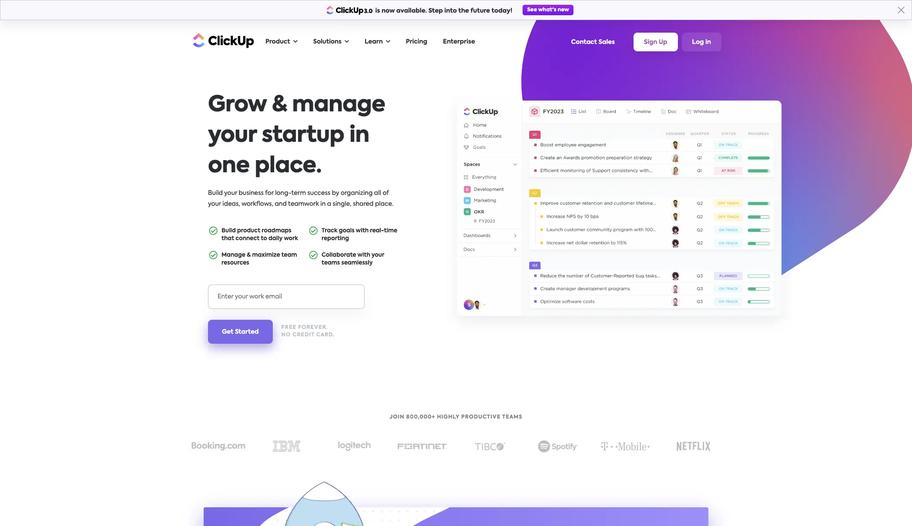 Task type: vqa. For each thing, say whether or not it's contained in the screenshot.
the top with
yes



Task type: locate. For each thing, give the bounding box(es) containing it.
up
[[659, 39, 668, 45]]

in down manage
[[350, 125, 370, 147]]

0 vertical spatial with
[[356, 228, 369, 234]]

roadmaps
[[262, 228, 292, 234]]

work
[[284, 236, 298, 242]]

with left 'real-'
[[356, 228, 369, 234]]

0 vertical spatial build
[[208, 190, 223, 196]]

contact
[[572, 39, 598, 45]]

goals okrs list view.png image
[[442, 90, 798, 337]]

connect
[[236, 236, 260, 242]]

goals
[[339, 228, 355, 234]]

build inside build your business for long-term success by organizing all of your ideas, workflows, and teamwork in a single, shared place.
[[208, 190, 223, 196]]

1 vertical spatial with
[[358, 252, 371, 258]]

800,000+
[[407, 415, 436, 420]]

in inside grow & manage your startup in one place.
[[350, 125, 370, 147]]

list containing build product roadmaps that connect to daily work
[[208, 223, 400, 272]]

maximize
[[252, 252, 280, 258]]

build product roadmaps that connect to daily work
[[222, 228, 298, 242]]

place. down of
[[375, 201, 394, 207]]

now
[[382, 8, 395, 14]]

place. up long-
[[255, 155, 322, 177]]

0 horizontal spatial in
[[321, 201, 326, 207]]

1 vertical spatial build
[[222, 228, 236, 234]]

what's
[[539, 7, 557, 13]]

build up "ideas,"
[[208, 190, 223, 196]]

your up seamlessly
[[372, 252, 384, 258]]

1 horizontal spatial place.
[[375, 201, 394, 207]]

in right log
[[706, 39, 712, 45]]

2 vertical spatial in
[[321, 201, 326, 207]]

pricing
[[406, 39, 428, 45]]

&
[[272, 95, 287, 116], [247, 252, 251, 258]]

1 horizontal spatial &
[[272, 95, 287, 116]]

build for build product roadmaps that connect to daily work
[[222, 228, 236, 234]]

term
[[292, 190, 306, 196]]

product
[[266, 39, 290, 45]]

t-mobile logo image
[[600, 440, 653, 453]]

that
[[222, 236, 234, 242]]

pricing link
[[402, 33, 432, 51]]

your
[[208, 125, 257, 147], [224, 190, 237, 196], [208, 201, 221, 207], [372, 252, 384, 258]]

new
[[558, 7, 569, 13]]

with up seamlessly
[[358, 252, 371, 258]]

with
[[356, 228, 369, 234], [358, 252, 371, 258]]

started
[[235, 329, 259, 335]]

contact sales
[[572, 39, 615, 45]]

learn
[[365, 39, 383, 45]]

into
[[445, 8, 457, 14]]

your up "ideas,"
[[224, 190, 237, 196]]

join
[[390, 415, 405, 420]]

clickup image
[[191, 32, 254, 49]]

list
[[208, 223, 400, 272]]

& inside manage & maximize team resources
[[247, 252, 251, 258]]

ibm logo image
[[273, 441, 300, 452]]

team
[[282, 252, 297, 258]]

of
[[383, 190, 389, 196]]

teams
[[503, 415, 523, 420]]

& right manage
[[247, 252, 251, 258]]

available.
[[397, 8, 427, 14]]

sign up button
[[634, 33, 678, 51]]

1 horizontal spatial in
[[350, 125, 370, 147]]

success
[[308, 190, 331, 196]]

future
[[471, 8, 490, 14]]

1 vertical spatial place.
[[375, 201, 394, 207]]

0 vertical spatial in
[[706, 39, 712, 45]]

logitech logo image
[[338, 441, 371, 452]]

in inside log in link
[[706, 39, 712, 45]]

0 vertical spatial &
[[272, 95, 287, 116]]

to
[[261, 236, 267, 242]]

card.
[[317, 333, 335, 338]]

0 horizontal spatial &
[[247, 252, 251, 258]]

1 vertical spatial in
[[350, 125, 370, 147]]

log in
[[693, 39, 712, 45]]

place. inside grow & manage your startup in one place.
[[255, 155, 322, 177]]

no
[[282, 333, 291, 338]]

see what's new
[[528, 7, 569, 13]]

build inside build product roadmaps that connect to daily work
[[222, 228, 236, 234]]

seamlessly
[[342, 260, 373, 266]]

build
[[208, 190, 223, 196], [222, 228, 236, 234]]

build up that at the left of the page
[[222, 228, 236, 234]]

0 horizontal spatial place.
[[255, 155, 322, 177]]

reporting
[[322, 236, 349, 242]]

fortinet logo image
[[397, 444, 447, 450]]

in
[[706, 39, 712, 45], [350, 125, 370, 147], [321, 201, 326, 207]]

place. inside build your business for long-term success by organizing all of your ideas, workflows, and teamwork in a single, shared place.
[[375, 201, 394, 207]]

in inside build your business for long-term success by organizing all of your ideas, workflows, and teamwork in a single, shared place.
[[321, 201, 326, 207]]

time
[[384, 228, 398, 234]]

your up the one
[[208, 125, 257, 147]]

sales
[[599, 39, 615, 45]]

2 horizontal spatial in
[[706, 39, 712, 45]]

productive
[[462, 415, 501, 420]]

& inside grow & manage your startup in one place.
[[272, 95, 287, 116]]

collaborate with your teams seamlessly
[[322, 252, 384, 266]]

close button image
[[898, 7, 905, 14]]

get started
[[222, 329, 259, 335]]

by
[[332, 190, 339, 196]]

1 vertical spatial &
[[247, 252, 251, 258]]

0 vertical spatial place.
[[255, 155, 322, 177]]

with inside track goals with real-time reporting
[[356, 228, 369, 234]]

in left a
[[321, 201, 326, 207]]

& up startup
[[272, 95, 287, 116]]

place.
[[255, 155, 322, 177], [375, 201, 394, 207]]



Task type: describe. For each thing, give the bounding box(es) containing it.
is
[[376, 8, 380, 14]]

the
[[459, 8, 469, 14]]

step
[[429, 8, 443, 14]]

daily
[[269, 236, 283, 242]]

join 800,000+ highly productive teams
[[390, 415, 523, 420]]

organizing
[[341, 190, 373, 196]]

tibco logo image
[[475, 442, 506, 451]]

grow & manage your startup in one place.
[[208, 95, 386, 177]]

a
[[327, 201, 331, 207]]

grow
[[208, 95, 267, 116]]

single,
[[333, 201, 352, 207]]

log in link
[[682, 33, 722, 51]]

build for build your business for long-term success by organizing all of your ideas, workflows, and teamwork in a single, shared place.
[[208, 190, 223, 196]]

teamwork
[[288, 201, 319, 207]]

highly
[[437, 415, 460, 420]]

startup
[[262, 125, 345, 147]]

resources
[[222, 260, 249, 266]]

manage
[[222, 252, 246, 258]]

is now available. step into the future today!
[[376, 8, 513, 14]]

forever.
[[298, 325, 328, 331]]

& for manage
[[247, 252, 251, 258]]

manage & maximize team resources
[[222, 252, 297, 266]]

product
[[237, 228, 260, 234]]

see what's new link
[[523, 5, 574, 15]]

long-
[[275, 190, 292, 196]]

Enter your work email email field
[[208, 285, 365, 309]]

product button
[[261, 33, 302, 51]]

booking-dot-com logo image
[[192, 442, 246, 451]]

real-
[[370, 228, 384, 234]]

for
[[265, 190, 274, 196]]

get started button
[[208, 320, 273, 344]]

solutions
[[313, 39, 342, 45]]

netflix logo image
[[677, 442, 711, 451]]

sign
[[644, 39, 658, 45]]

your inside collaborate with your teams seamlessly
[[372, 252, 384, 258]]

& for grow
[[272, 95, 287, 116]]

today!
[[492, 8, 513, 14]]

sign up
[[644, 39, 668, 45]]

all
[[374, 190, 381, 196]]

credit
[[293, 333, 315, 338]]

teams
[[322, 260, 340, 266]]

with inside collaborate with your teams seamlessly
[[358, 252, 371, 258]]

get
[[222, 329, 234, 335]]

ideas,
[[223, 201, 240, 207]]

solutions button
[[309, 33, 354, 51]]

one
[[208, 155, 250, 177]]

workflows,
[[242, 201, 274, 207]]

spotify logo image
[[538, 441, 579, 453]]

your inside grow & manage your startup in one place.
[[208, 125, 257, 147]]

build your business for long-term success by organizing all of your ideas, workflows, and teamwork in a single, shared place.
[[208, 190, 394, 207]]

and
[[275, 201, 287, 207]]

enterprise
[[443, 39, 475, 45]]

clickup 3.0 image
[[327, 5, 373, 15]]

shared
[[353, 201, 374, 207]]

free
[[282, 325, 297, 331]]

see
[[528, 7, 537, 13]]

contact sales button
[[567, 35, 620, 49]]

track
[[322, 228, 338, 234]]

manage
[[292, 95, 386, 116]]

collaborate
[[322, 252, 356, 258]]

log
[[693, 39, 705, 45]]

enterprise link
[[439, 33, 480, 51]]

business
[[239, 190, 264, 196]]

track goals with real-time reporting
[[322, 228, 398, 242]]

your left "ideas,"
[[208, 201, 221, 207]]

learn button
[[361, 33, 395, 51]]

free forever. no credit card.
[[282, 325, 335, 338]]



